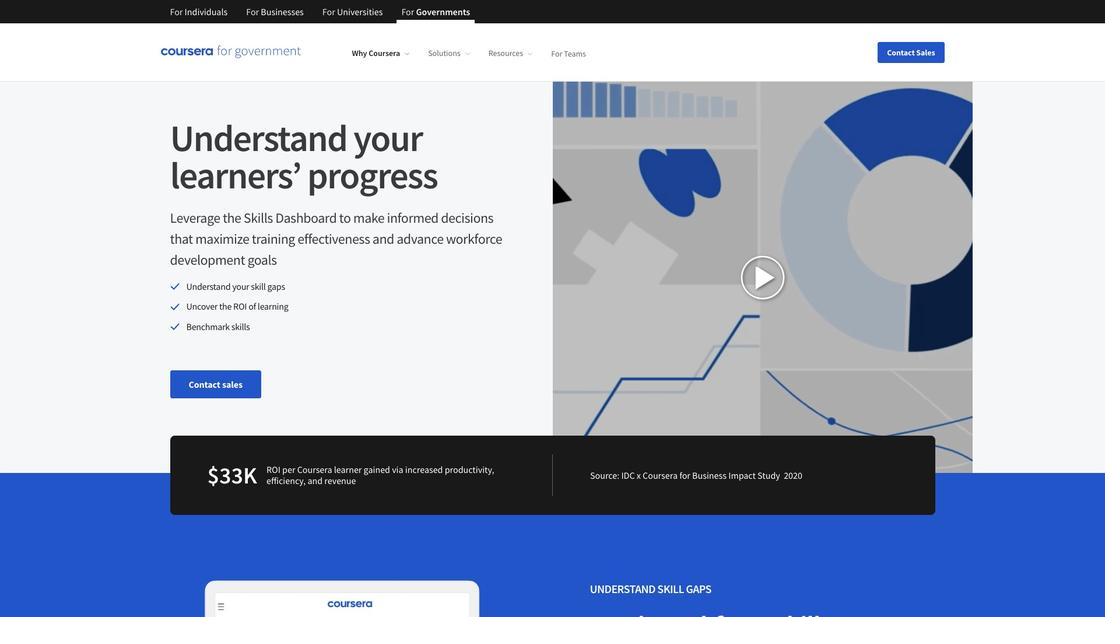 Task type: locate. For each thing, give the bounding box(es) containing it.
gaps
[[686, 582, 712, 596]]

roi left of
[[233, 301, 247, 312]]

why coursera link
[[352, 48, 410, 58]]

your for gaps
[[232, 281, 249, 292]]

and inside leverage the skills dashboard to make informed decisions that maximize training effectiveness and advance workforce development goals
[[373, 230, 394, 248]]

per
[[282, 464, 296, 476]]

skills
[[244, 209, 273, 227]]

contact sales button
[[878, 42, 945, 63]]

and
[[373, 230, 394, 248], [308, 475, 323, 487]]

increased
[[405, 464, 443, 476]]

teams
[[564, 48, 586, 58]]

uncover the roi of learning
[[186, 301, 289, 312]]

and down make
[[373, 230, 394, 248]]

learner
[[334, 464, 362, 476]]

and inside roi per coursera learner gained via increased productivity, efficiency, and revenue
[[308, 475, 323, 487]]

1 vertical spatial contact
[[189, 379, 220, 390]]

coursera inside roi per coursera learner gained via increased productivity, efficiency, and revenue
[[297, 464, 332, 476]]

efficiency,
[[267, 475, 306, 487]]

source:
[[590, 470, 620, 481]]

for individuals
[[170, 6, 228, 18]]

the up maximize
[[223, 209, 241, 227]]

2 vertical spatial understand
[[590, 582, 656, 596]]

0 vertical spatial contact
[[888, 47, 915, 57]]

for left businesses at the top left
[[246, 6, 259, 18]]

solutions
[[428, 48, 461, 58]]

your inside understand your learners' progress
[[354, 114, 423, 161]]

for for governments
[[402, 6, 414, 18]]

0 vertical spatial and
[[373, 230, 394, 248]]

workforce
[[446, 230, 502, 248]]

1 horizontal spatial contact
[[888, 47, 915, 57]]

understand skill gaps
[[590, 582, 712, 596]]

contact
[[888, 47, 915, 57], [189, 379, 220, 390]]

understand
[[170, 114, 347, 161], [186, 281, 231, 292], [590, 582, 656, 596]]

for for businesses
[[246, 6, 259, 18]]

1 horizontal spatial and
[[373, 230, 394, 248]]

contact inside button
[[888, 47, 915, 57]]

1 vertical spatial your
[[232, 281, 249, 292]]

for left teams
[[551, 48, 563, 58]]

learners'
[[170, 152, 301, 198]]

1 horizontal spatial roi
[[267, 464, 281, 476]]

0 horizontal spatial and
[[308, 475, 323, 487]]

0 horizontal spatial contact
[[189, 379, 220, 390]]

for left universities on the top left
[[323, 6, 335, 18]]

0 vertical spatial understand
[[170, 114, 347, 161]]

coursera right per
[[297, 464, 332, 476]]

0 vertical spatial the
[[223, 209, 241, 227]]

0 vertical spatial roi
[[233, 301, 247, 312]]

0 horizontal spatial roi
[[233, 301, 247, 312]]

1 vertical spatial understand
[[186, 281, 231, 292]]

sales
[[222, 379, 243, 390]]

contact for contact sales
[[888, 47, 915, 57]]

skill
[[251, 281, 266, 292]]

for teams
[[551, 48, 586, 58]]

training
[[252, 230, 295, 248]]

roi per coursera learner gained via increased productivity, efficiency, and revenue
[[267, 464, 494, 487]]

resources link
[[489, 48, 533, 58]]

1 vertical spatial the
[[219, 301, 232, 312]]

gained
[[364, 464, 390, 476]]

roi
[[233, 301, 247, 312], [267, 464, 281, 476]]

1 vertical spatial roi
[[267, 464, 281, 476]]

resources
[[489, 48, 523, 58]]

for
[[170, 6, 183, 18], [246, 6, 259, 18], [323, 6, 335, 18], [402, 6, 414, 18], [551, 48, 563, 58]]

design goal-based learning programs that matter to your organization today image
[[553, 82, 973, 473]]

coursera right x
[[643, 470, 678, 481]]

1 horizontal spatial your
[[354, 114, 423, 161]]

that
[[170, 230, 193, 248]]

decisions
[[441, 209, 494, 227]]

why coursera
[[352, 48, 400, 58]]

0 horizontal spatial coursera
[[297, 464, 332, 476]]

contact sales
[[888, 47, 936, 57]]

banner navigation
[[161, 0, 480, 23]]

the inside leverage the skills dashboard to make informed decisions that maximize training effectiveness and advance workforce development goals
[[223, 209, 241, 227]]

for left governments
[[402, 6, 414, 18]]

skill
[[658, 582, 684, 596]]

universities
[[337, 6, 383, 18]]

$33k
[[207, 461, 257, 490]]

study
[[758, 470, 781, 481]]

and left revenue
[[308, 475, 323, 487]]

coursera for government image
[[161, 45, 301, 59]]

businesses
[[261, 6, 304, 18]]

1 horizontal spatial coursera
[[369, 48, 400, 58]]

effectiveness
[[298, 230, 370, 248]]

0 vertical spatial your
[[354, 114, 423, 161]]

your
[[354, 114, 423, 161], [232, 281, 249, 292]]

roi left per
[[267, 464, 281, 476]]

understand for progress
[[170, 114, 347, 161]]

understand inside understand your learners' progress
[[170, 114, 347, 161]]

the
[[223, 209, 241, 227], [219, 301, 232, 312]]

contact sales link
[[170, 371, 261, 399]]

the up benchmark skills
[[219, 301, 232, 312]]

for left individuals
[[170, 6, 183, 18]]

1 vertical spatial and
[[308, 475, 323, 487]]

coursera
[[369, 48, 400, 58], [297, 464, 332, 476], [643, 470, 678, 481]]

0 horizontal spatial your
[[232, 281, 249, 292]]

gaps
[[268, 281, 285, 292]]

coursera right the why
[[369, 48, 400, 58]]

informed
[[387, 209, 439, 227]]

for universities
[[323, 6, 383, 18]]

contact sales
[[189, 379, 243, 390]]

leverage
[[170, 209, 220, 227]]



Task type: describe. For each thing, give the bounding box(es) containing it.
productivity,
[[445, 464, 494, 476]]

for businesses
[[246, 6, 304, 18]]

idc
[[622, 470, 635, 481]]

goals
[[248, 251, 277, 269]]

development
[[170, 251, 245, 269]]

for
[[680, 470, 691, 481]]

impact
[[729, 470, 756, 481]]

2 horizontal spatial coursera
[[643, 470, 678, 481]]

why
[[352, 48, 367, 58]]

roi inside roi per coursera learner gained via increased productivity, efficiency, and revenue
[[267, 464, 281, 476]]

sales
[[917, 47, 936, 57]]

governments
[[416, 6, 470, 18]]

source: idc x coursera for business impact study  2020
[[590, 470, 803, 481]]

uncover
[[186, 301, 218, 312]]

for for universities
[[323, 6, 335, 18]]

learning
[[258, 301, 289, 312]]

benchmark
[[186, 321, 230, 332]]

maximize
[[195, 230, 249, 248]]

make
[[353, 209, 385, 227]]

understand your skill gaps
[[186, 281, 285, 292]]

solutions link
[[428, 48, 470, 58]]

the for roi
[[219, 301, 232, 312]]

your for progress
[[354, 114, 423, 161]]

individuals
[[185, 6, 228, 18]]

via
[[392, 464, 404, 476]]

revenue
[[325, 475, 356, 487]]

dashboard
[[276, 209, 337, 227]]

leverage the skills dashboard to make informed decisions that maximize training effectiveness and advance workforce development goals
[[170, 209, 502, 269]]

benchmark skills
[[186, 321, 250, 332]]

progress
[[307, 152, 438, 198]]

contact for contact sales
[[189, 379, 220, 390]]

for governments
[[402, 6, 470, 18]]

understand your learners' progress
[[170, 114, 438, 198]]

for for individuals
[[170, 6, 183, 18]]

the for skills
[[223, 209, 241, 227]]

to
[[339, 209, 351, 227]]

of
[[249, 301, 256, 312]]

for teams link
[[551, 48, 586, 58]]

advance
[[397, 230, 444, 248]]

business
[[693, 470, 727, 481]]

understand for gaps
[[186, 281, 231, 292]]

skills
[[232, 321, 250, 332]]

x
[[637, 470, 641, 481]]



Task type: vqa. For each thing, say whether or not it's contained in the screenshot.
DUKE UNIVERSITY image
no



